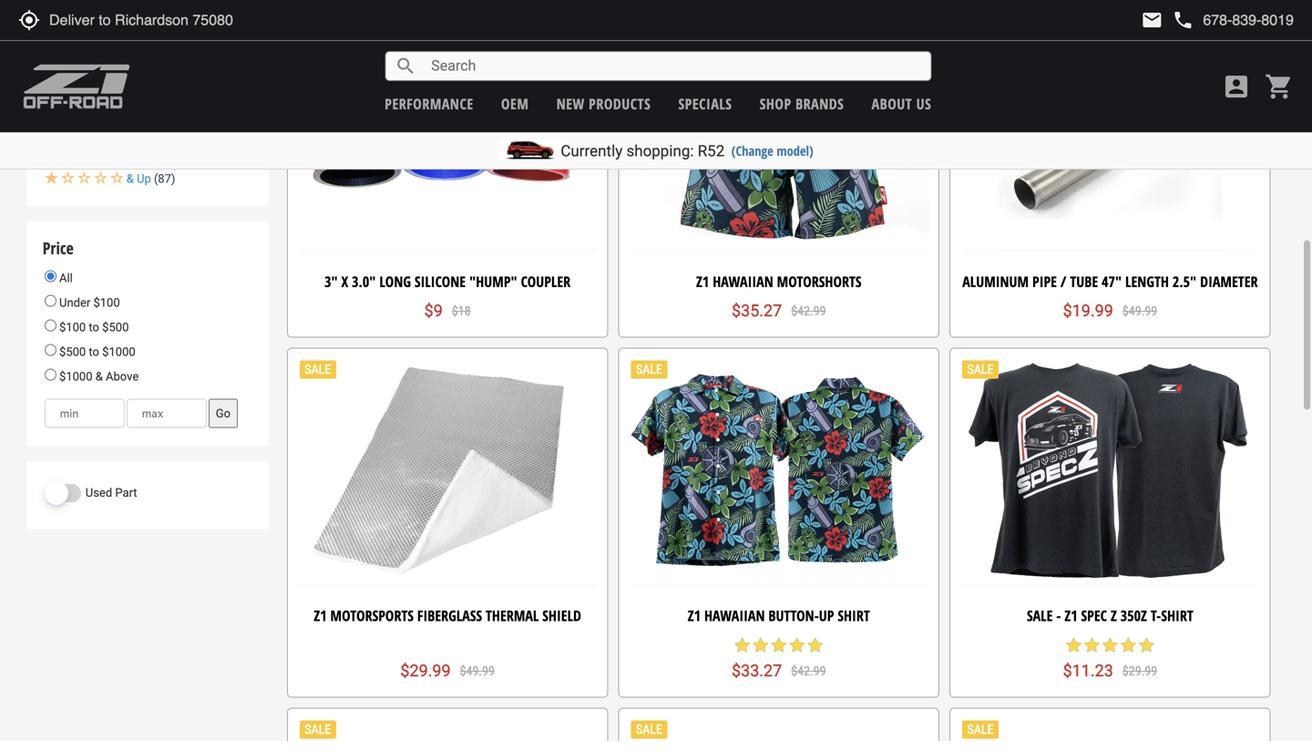 Task type: vqa. For each thing, say whether or not it's contained in the screenshot.


Task type: locate. For each thing, give the bounding box(es) containing it.
2 & up 87 from the top
[[127, 154, 171, 167]]

my_location
[[18, 9, 40, 31]]

$100 up the $100 to $500
[[93, 296, 120, 309]]

0 horizontal spatial $49.99
[[460, 663, 495, 678]]

shop
[[760, 94, 792, 113]]

2 vertical spatial & up 87
[[127, 172, 171, 185]]

$500 to $1000
[[56, 345, 136, 359]]

0 vertical spatial $100
[[93, 296, 120, 309]]

shirt right button-
[[838, 606, 870, 625]]

9 star from the left
[[1120, 636, 1138, 655]]

1 vertical spatial 87
[[158, 154, 171, 167]]

hawaiian left button-
[[705, 606, 765, 625]]

oem
[[501, 94, 529, 113]]

account_box link
[[1218, 72, 1256, 101]]

aluminum
[[963, 271, 1029, 291]]

to up $500 to $1000
[[89, 320, 99, 334]]

1 87 from the top
[[158, 135, 171, 149]]

$500 down the $100 to $500
[[59, 345, 86, 359]]

z1
[[696, 271, 709, 291], [314, 606, 327, 625], [688, 606, 701, 625], [1065, 606, 1078, 625]]

/
[[1061, 271, 1067, 291]]

currently
[[561, 142, 623, 160]]

1 vertical spatial hawaiian
[[705, 606, 765, 625]]

coupler
[[521, 271, 571, 291]]

part
[[115, 486, 137, 500]]

min number field
[[44, 399, 125, 428]]

hawaiian up the $35.27
[[713, 271, 774, 291]]

47"
[[1102, 271, 1122, 291]]

above
[[106, 370, 139, 383]]

z1 hawaiian motorshorts
[[696, 271, 862, 291]]

$1000 up above
[[102, 345, 136, 359]]

2 $42.99 from the top
[[791, 663, 826, 678]]

0 vertical spatial & up 87
[[127, 135, 171, 149]]

0 vertical spatial 87
[[158, 135, 171, 149]]

$29.99 right $11.23
[[1123, 663, 1158, 678]]

4 star from the left
[[788, 636, 806, 655]]

shopping_cart link
[[1261, 72, 1294, 101]]

0 horizontal spatial shirt
[[838, 606, 870, 625]]

$19.99
[[1063, 301, 1114, 320]]

$42.99 right $33.27
[[791, 663, 826, 678]]

search
[[395, 55, 417, 77]]

0 horizontal spatial $500
[[59, 345, 86, 359]]

1 vertical spatial & up 87
[[127, 154, 171, 167]]

ratings
[[43, 86, 90, 108]]

$49.99 inside $19.99 $49.99
[[1123, 303, 1158, 319]]

hawaiian for motorshorts
[[713, 271, 774, 291]]

$42.99
[[791, 303, 826, 319], [791, 663, 826, 678]]

motorsports
[[330, 606, 414, 625]]

$500
[[102, 320, 129, 334], [59, 345, 86, 359]]

1 horizontal spatial $100
[[93, 296, 120, 309]]

length
[[1126, 271, 1169, 291]]

1 horizontal spatial shirt
[[1162, 606, 1194, 625]]

show
[[59, 18, 88, 31]]

1 shirt from the left
[[838, 606, 870, 625]]

0 vertical spatial $1000
[[102, 345, 136, 359]]

currently shopping: r52 (change model)
[[561, 142, 814, 160]]

$500 up $500 to $1000
[[102, 320, 129, 334]]

1 vertical spatial $49.99
[[460, 663, 495, 678]]

$29.99 $49.99
[[400, 661, 495, 680]]

sale - z1 spec z 350z t-shirt
[[1027, 606, 1194, 625]]

model)
[[777, 142, 814, 160]]

2 87 from the top
[[158, 154, 171, 167]]

$29.99
[[400, 661, 451, 680], [1123, 663, 1158, 678]]

87
[[158, 135, 171, 149], [158, 154, 171, 167], [158, 172, 171, 185]]

$29.99 down z1 motorsports fiberglass thermal shield
[[400, 661, 451, 680]]

shop brands
[[760, 94, 844, 113]]

None radio
[[44, 270, 56, 282], [44, 295, 56, 307], [44, 344, 56, 356], [44, 369, 56, 381], [44, 270, 56, 282], [44, 295, 56, 307], [44, 344, 56, 356], [44, 369, 56, 381]]

specials link
[[679, 94, 732, 113]]

82
[[158, 117, 171, 131]]

0 vertical spatial hawaiian
[[713, 271, 774, 291]]

$100 down the under
[[59, 320, 86, 334]]

2 shirt from the left
[[1162, 606, 1194, 625]]

$49.99 for tube
[[1123, 303, 1158, 319]]

None radio
[[44, 319, 56, 331]]

& up 87
[[127, 135, 171, 149], [127, 154, 171, 167], [127, 172, 171, 185]]

go button
[[209, 399, 238, 428]]

shirt
[[838, 606, 870, 625], [1162, 606, 1194, 625]]

$49.99
[[1123, 303, 1158, 319], [460, 663, 495, 678]]

$49.99 down length
[[1123, 303, 1158, 319]]

to down the $100 to $500
[[89, 345, 99, 359]]

to for $100
[[89, 320, 99, 334]]

0 vertical spatial $42.99
[[791, 303, 826, 319]]

fiberglass
[[417, 606, 482, 625]]

1 vertical spatial $1000
[[59, 370, 93, 383]]

$42.99 down motorshorts
[[791, 303, 826, 319]]

"hump"
[[469, 271, 517, 291]]

3 87 from the top
[[158, 172, 171, 185]]

hawaiian for button-
[[705, 606, 765, 625]]

1 horizontal spatial $500
[[102, 320, 129, 334]]

1 to from the top
[[89, 320, 99, 334]]

$49.99 for thermal
[[460, 663, 495, 678]]

new products link
[[557, 94, 651, 113]]

$29.99 inside star star star star star $11.23 $29.99
[[1123, 663, 1158, 678]]

used part
[[85, 486, 137, 500]]

1 vertical spatial to
[[89, 345, 99, 359]]

button-
[[769, 606, 819, 625]]

performance
[[385, 94, 474, 113]]

star
[[734, 636, 752, 655], [752, 636, 770, 655], [770, 636, 788, 655], [788, 636, 806, 655], [806, 636, 825, 655], [1065, 636, 1083, 655], [1083, 636, 1101, 655], [1101, 636, 1120, 655], [1120, 636, 1138, 655], [1138, 636, 1156, 655]]

more
[[91, 18, 119, 31]]

0 vertical spatial $49.99
[[1123, 303, 1158, 319]]

r52
[[698, 142, 725, 160]]

2 to from the top
[[89, 345, 99, 359]]

pipe
[[1033, 271, 1057, 291]]

$33.27
[[732, 661, 782, 680]]

price
[[43, 237, 74, 259]]

$18
[[452, 303, 471, 319]]

0 vertical spatial to
[[89, 320, 99, 334]]

3.0"
[[352, 271, 376, 291]]

1 $42.99 from the top
[[791, 303, 826, 319]]

phone link
[[1173, 9, 1294, 31]]

brands
[[796, 94, 844, 113]]

$1000 down $500 to $1000
[[59, 370, 93, 383]]

$1000
[[102, 345, 136, 359], [59, 370, 93, 383]]

used
[[85, 486, 112, 500]]

shirt right 350z
[[1162, 606, 1194, 625]]

1 vertical spatial $42.99
[[791, 663, 826, 678]]

account_box
[[1222, 72, 1251, 101]]

z1 motorsports fiberglass thermal shield
[[314, 606, 581, 625]]

& up 82
[[127, 117, 171, 131]]

1 horizontal spatial $29.99
[[1123, 663, 1158, 678]]

$11.23
[[1063, 661, 1114, 680]]

about us link
[[872, 94, 932, 113]]

1 vertical spatial $100
[[59, 320, 86, 334]]

2 vertical spatial 87
[[158, 172, 171, 185]]

$49.99 inside $29.99 $49.99
[[460, 663, 495, 678]]

10 star from the left
[[1138, 636, 1156, 655]]

$49.99 down fiberglass
[[460, 663, 495, 678]]

1 vertical spatial $500
[[59, 345, 86, 359]]

1 horizontal spatial $49.99
[[1123, 303, 1158, 319]]



Task type: describe. For each thing, give the bounding box(es) containing it.
show more button
[[44, 13, 133, 37]]

$35.27
[[732, 301, 782, 320]]

z1 motorsports logo image
[[23, 64, 131, 109]]

shopping:
[[627, 142, 694, 160]]

7 star from the left
[[1083, 636, 1101, 655]]

1 & up 87 from the top
[[127, 135, 171, 149]]

about us
[[872, 94, 932, 113]]

z1 for z1 hawaiian motorshorts
[[696, 271, 709, 291]]

thermal
[[486, 606, 539, 625]]

under
[[59, 296, 90, 309]]

sale
[[1027, 606, 1053, 625]]

spec
[[1082, 606, 1108, 625]]

shopping_cart
[[1265, 72, 1294, 101]]

about
[[872, 94, 913, 113]]

$9 $18
[[424, 301, 471, 320]]

mail phone
[[1142, 9, 1194, 31]]

max number field
[[127, 399, 207, 428]]

tube
[[1070, 271, 1099, 291]]

to for $500
[[89, 345, 99, 359]]

us
[[917, 94, 932, 113]]

$19.99 $49.99
[[1063, 301, 1158, 320]]

go
[[216, 406, 231, 420]]

z1 for z1 hawaiian button-up shirt
[[688, 606, 701, 625]]

shop brands link
[[760, 94, 844, 113]]

$100 to $500
[[56, 320, 129, 334]]

350z
[[1121, 606, 1147, 625]]

2.5"
[[1173, 271, 1197, 291]]

diameter
[[1201, 271, 1258, 291]]

specials
[[679, 94, 732, 113]]

3" x 3.0" long silicone "hump" coupler
[[325, 271, 571, 291]]

under  $100
[[56, 296, 120, 309]]

$42.99 inside the $35.27 $42.99
[[791, 303, 826, 319]]

2 star from the left
[[752, 636, 770, 655]]

long
[[380, 271, 411, 291]]

mail link
[[1142, 9, 1163, 31]]

new products
[[557, 94, 651, 113]]

0 horizontal spatial $100
[[59, 320, 86, 334]]

performance link
[[385, 94, 474, 113]]

$42.99 inside star star star star star $33.27 $42.99
[[791, 663, 826, 678]]

shield
[[543, 606, 581, 625]]

$1000 & above
[[56, 370, 139, 383]]

z1 hawaiian button-up shirt
[[688, 606, 870, 625]]

6 star from the left
[[1065, 636, 1083, 655]]

3 star from the left
[[770, 636, 788, 655]]

star star star star star $33.27 $42.99
[[732, 636, 826, 680]]

1 horizontal spatial $1000
[[102, 345, 136, 359]]

$9
[[424, 301, 443, 320]]

0 horizontal spatial $1000
[[59, 370, 93, 383]]

phone
[[1173, 9, 1194, 31]]

new
[[557, 94, 585, 113]]

1 star from the left
[[734, 636, 752, 655]]

Search search field
[[417, 52, 931, 80]]

z1 for z1 motorsports fiberglass thermal shield
[[314, 606, 327, 625]]

t-
[[1151, 606, 1162, 625]]

oem link
[[501, 94, 529, 113]]

(change model) link
[[732, 142, 814, 160]]

products
[[589, 94, 651, 113]]

all
[[56, 271, 73, 285]]

z
[[1111, 606, 1117, 625]]

8 star from the left
[[1101, 636, 1120, 655]]

silicone
[[415, 271, 466, 291]]

3 & up 87 from the top
[[127, 172, 171, 185]]

$35.27 $42.99
[[732, 301, 826, 320]]

star star star star star $11.23 $29.99
[[1063, 636, 1158, 680]]

mail
[[1142, 9, 1163, 31]]

0 vertical spatial $500
[[102, 320, 129, 334]]

(change
[[732, 142, 774, 160]]

show more
[[59, 18, 119, 31]]

motorshorts
[[777, 271, 862, 291]]

-
[[1057, 606, 1061, 625]]

3"
[[325, 271, 338, 291]]

5 star from the left
[[806, 636, 825, 655]]

0 horizontal spatial $29.99
[[400, 661, 451, 680]]

aluminum pipe / tube 47" length 2.5" diameter
[[963, 271, 1258, 291]]

x
[[341, 271, 348, 291]]



